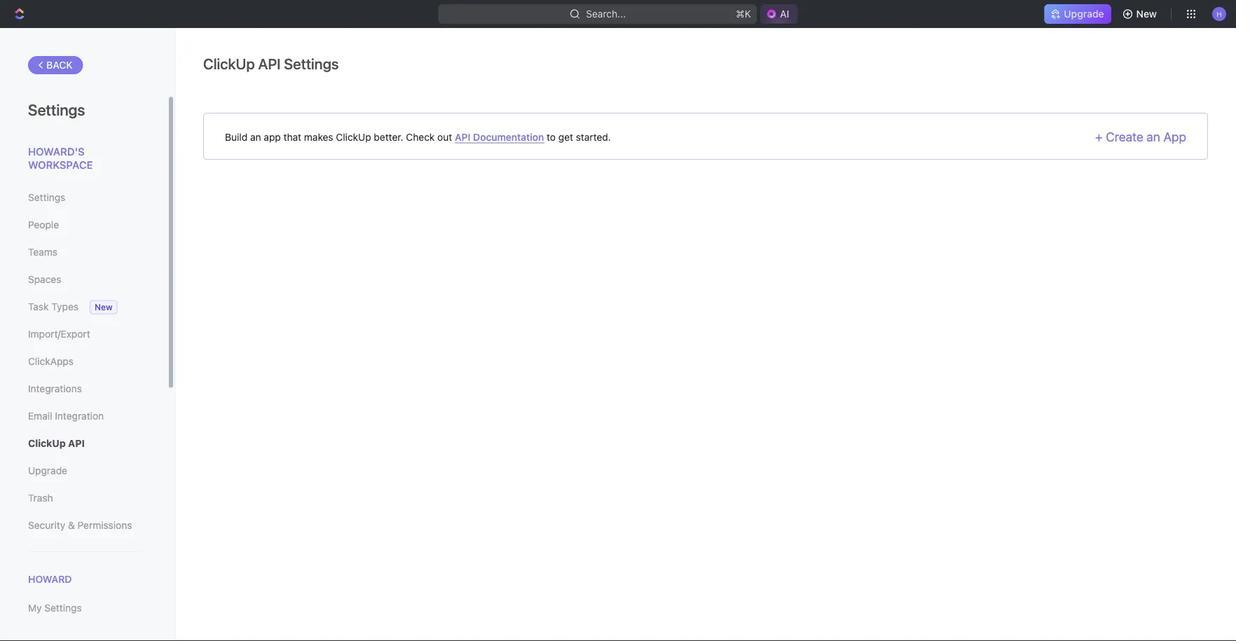Task type: describe. For each thing, give the bounding box(es) containing it.
1 horizontal spatial upgrade
[[1064, 8, 1105, 20]]

api documentation link
[[455, 131, 544, 143]]

search...
[[586, 8, 626, 20]]

new button
[[1117, 3, 1166, 25]]

teams
[[28, 246, 57, 258]]

2 horizontal spatial clickup
[[336, 131, 371, 143]]

new inside the "settings" element
[[95, 302, 113, 312]]

api for clickup api settings
[[258, 55, 281, 72]]

get
[[559, 131, 573, 143]]

howard's workspace
[[28, 145, 93, 171]]

makes
[[304, 131, 333, 143]]

api for clickup api
[[68, 438, 85, 449]]

integrations
[[28, 383, 82, 395]]

settings element
[[0, 28, 175, 641]]

email integration
[[28, 410, 104, 422]]

0 horizontal spatial an
[[250, 131, 261, 143]]

integrations link
[[28, 377, 140, 401]]

h button
[[1209, 3, 1231, 25]]

new inside new button
[[1137, 8, 1157, 20]]

ai button
[[761, 4, 798, 24]]

clickup for clickup api
[[28, 438, 66, 449]]

email
[[28, 410, 52, 422]]

that
[[284, 131, 301, 143]]

people link
[[28, 213, 140, 237]]

back link
[[28, 56, 83, 74]]

howard's
[[28, 145, 85, 157]]

upgrade inside the "settings" element
[[28, 465, 67, 477]]

1 horizontal spatial an
[[1147, 129, 1161, 144]]

import/export link
[[28, 322, 140, 346]]

security & permissions link
[[28, 514, 140, 538]]

my
[[28, 603, 42, 614]]

to
[[547, 131, 556, 143]]

task
[[28, 301, 49, 313]]

trash link
[[28, 487, 140, 510]]

documentation
[[473, 131, 544, 143]]

ai
[[780, 8, 790, 20]]

howard
[[28, 574, 72, 585]]

back
[[46, 59, 73, 71]]

spaces
[[28, 274, 61, 285]]

clickapps
[[28, 356, 74, 367]]

app
[[264, 131, 281, 143]]

my settings
[[28, 603, 82, 614]]



Task type: locate. For each thing, give the bounding box(es) containing it.
+ create an app
[[1096, 129, 1187, 144]]

integration
[[55, 410, 104, 422]]

1 horizontal spatial api
[[258, 55, 281, 72]]

import/export
[[28, 328, 90, 340]]

0 vertical spatial clickup
[[203, 55, 255, 72]]

build an app that makes clickup better. check out api documentation to get started.
[[225, 131, 611, 143]]

check
[[406, 131, 435, 143]]

email integration link
[[28, 404, 140, 428]]

teams link
[[28, 240, 140, 264]]

people
[[28, 219, 59, 231]]

security & permissions
[[28, 520, 132, 531]]

create
[[1106, 129, 1144, 144]]

0 vertical spatial upgrade link
[[1045, 4, 1112, 24]]

0 vertical spatial upgrade
[[1064, 8, 1105, 20]]

clickapps link
[[28, 350, 140, 374]]

1 horizontal spatial upgrade link
[[1045, 4, 1112, 24]]

clickup for clickup api settings
[[203, 55, 255, 72]]

workspace
[[28, 159, 93, 171]]

⌘k
[[736, 8, 751, 20]]

1 vertical spatial clickup
[[336, 131, 371, 143]]

clickup api link
[[28, 432, 140, 456]]

my settings link
[[28, 597, 140, 621]]

1 vertical spatial upgrade
[[28, 465, 67, 477]]

2 vertical spatial clickup
[[28, 438, 66, 449]]

1 vertical spatial upgrade link
[[28, 459, 140, 483]]

types
[[51, 301, 79, 313]]

upgrade
[[1064, 8, 1105, 20], [28, 465, 67, 477]]

1 horizontal spatial new
[[1137, 8, 1157, 20]]

settings inside settings "link"
[[28, 192, 65, 203]]

2 vertical spatial api
[[68, 438, 85, 449]]

permissions
[[78, 520, 132, 531]]

0 horizontal spatial new
[[95, 302, 113, 312]]

upgrade left new button
[[1064, 8, 1105, 20]]

clickup api
[[28, 438, 85, 449]]

upgrade link up 'trash' 'link'
[[28, 459, 140, 483]]

new
[[1137, 8, 1157, 20], [95, 302, 113, 312]]

1 vertical spatial api
[[455, 131, 471, 143]]

upgrade up trash
[[28, 465, 67, 477]]

settings
[[284, 55, 339, 72], [28, 100, 85, 118], [28, 192, 65, 203], [44, 603, 82, 614]]

an
[[1147, 129, 1161, 144], [250, 131, 261, 143]]

0 vertical spatial api
[[258, 55, 281, 72]]

&
[[68, 520, 75, 531]]

spaces link
[[28, 268, 140, 292]]

task types
[[28, 301, 79, 313]]

clickup api settings
[[203, 55, 339, 72]]

out
[[438, 131, 452, 143]]

started.
[[576, 131, 611, 143]]

+
[[1096, 129, 1103, 144]]

upgrade link left new button
[[1045, 4, 1112, 24]]

settings link
[[28, 186, 140, 210]]

better.
[[374, 131, 404, 143]]

api
[[258, 55, 281, 72], [455, 131, 471, 143], [68, 438, 85, 449]]

h
[[1217, 10, 1222, 18]]

0 horizontal spatial api
[[68, 438, 85, 449]]

app
[[1164, 129, 1187, 144]]

1 horizontal spatial clickup
[[203, 55, 255, 72]]

build
[[225, 131, 248, 143]]

2 horizontal spatial api
[[455, 131, 471, 143]]

0 horizontal spatial clickup
[[28, 438, 66, 449]]

api inside the "settings" element
[[68, 438, 85, 449]]

clickup
[[203, 55, 255, 72], [336, 131, 371, 143], [28, 438, 66, 449]]

settings inside my settings link
[[44, 603, 82, 614]]

security
[[28, 520, 65, 531]]

clickup inside the "settings" element
[[28, 438, 66, 449]]

0 horizontal spatial upgrade link
[[28, 459, 140, 483]]

upgrade link
[[1045, 4, 1112, 24], [28, 459, 140, 483]]

0 horizontal spatial upgrade
[[28, 465, 67, 477]]

0 vertical spatial new
[[1137, 8, 1157, 20]]

trash
[[28, 492, 53, 504]]

1 vertical spatial new
[[95, 302, 113, 312]]



Task type: vqa. For each thing, say whether or not it's contained in the screenshot.
Clickapps
yes



